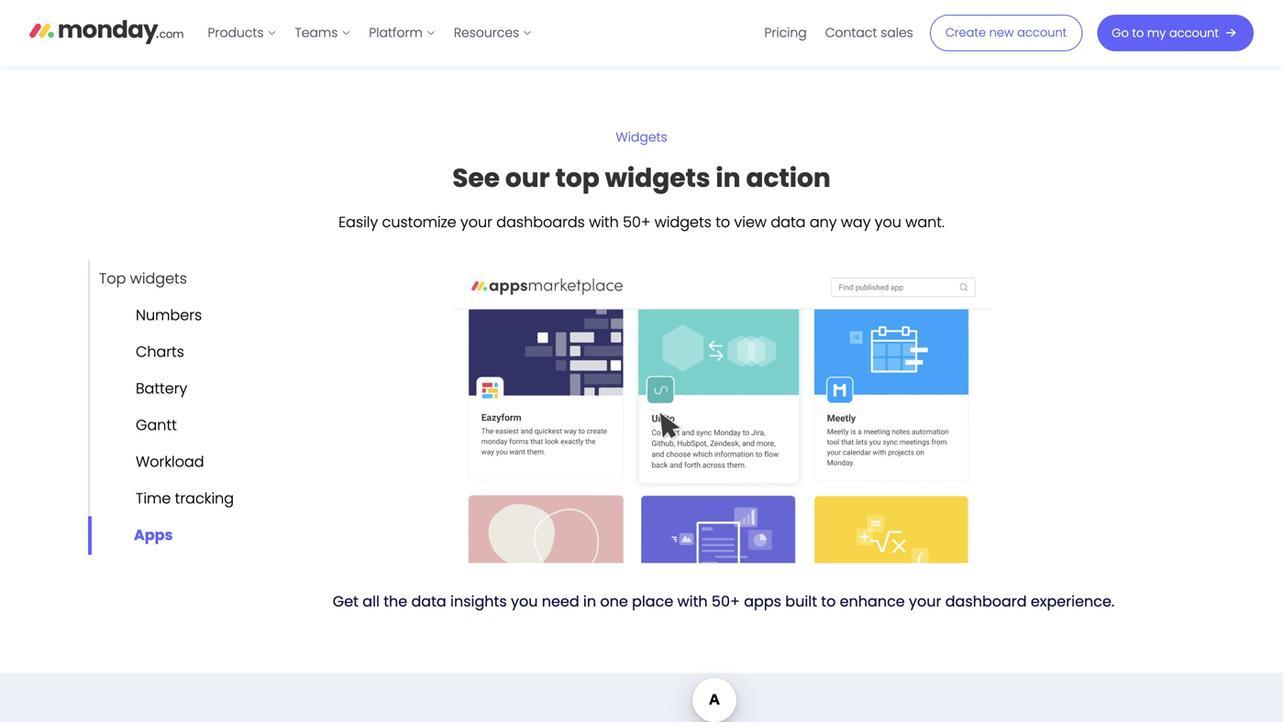Task type: locate. For each thing, give the bounding box(es) containing it.
0 vertical spatial with
[[589, 212, 619, 232]]

all
[[363, 592, 380, 612]]

with right place on the bottom
[[678, 592, 708, 612]]

account right new
[[1018, 24, 1067, 41]]

1 vertical spatial you
[[511, 592, 538, 612]]

time tracking
[[136, 489, 234, 509]]

2 list from the left
[[755, 0, 923, 66]]

get all the data insights you need in one place with 50+ apps built to enhance your dashboard experience.
[[333, 592, 1115, 612]]

0 horizontal spatial account
[[1018, 24, 1067, 41]]

go to my account button
[[1098, 15, 1254, 51]]

in left "one"
[[583, 592, 596, 612]]

1 horizontal spatial list
[[755, 0, 923, 66]]

your down see
[[461, 212, 493, 232]]

apps
[[744, 592, 782, 612]]

1 horizontal spatial to
[[821, 592, 836, 612]]

any
[[810, 212, 837, 232]]

with
[[589, 212, 619, 232], [678, 592, 708, 612]]

pricing
[[765, 24, 807, 42]]

2 vertical spatial to
[[821, 592, 836, 612]]

experience.
[[1031, 592, 1115, 612]]

time
[[136, 489, 171, 509]]

my
[[1148, 25, 1166, 41]]

1 vertical spatial 50+
[[712, 592, 740, 612]]

account
[[1018, 24, 1067, 41], [1170, 25, 1219, 41]]

contact sales button
[[816, 18, 923, 48]]

workload
[[136, 452, 204, 473]]

you right the way
[[875, 212, 902, 232]]

pricing link
[[755, 18, 816, 48]]

data left any
[[771, 212, 806, 232]]

to
[[1132, 25, 1144, 41], [716, 212, 730, 232], [821, 592, 836, 612]]

see our top widgets in action
[[453, 160, 831, 196]]

1 horizontal spatial account
[[1170, 25, 1219, 41]]

0 vertical spatial widgets
[[605, 160, 711, 196]]

main element
[[199, 0, 1254, 66]]

widgets inside tab
[[130, 268, 187, 289]]

need
[[542, 592, 579, 612]]

0 vertical spatial data
[[771, 212, 806, 232]]

data
[[771, 212, 806, 232], [411, 592, 447, 612]]

workload tab
[[88, 443, 204, 482]]

list
[[199, 0, 542, 66], [755, 0, 923, 66]]

widgets down widgets
[[605, 160, 711, 196]]

0 vertical spatial you
[[875, 212, 902, 232]]

account right my
[[1170, 25, 1219, 41]]

50+ left apps
[[712, 592, 740, 612]]

data right the the
[[411, 592, 447, 612]]

1 vertical spatial with
[[678, 592, 708, 612]]

charts
[[136, 342, 184, 362]]

your
[[461, 212, 493, 232], [909, 592, 942, 612]]

gantt tab
[[88, 407, 177, 445]]

2 horizontal spatial to
[[1132, 25, 1144, 41]]

create new account
[[946, 24, 1067, 41]]

gantt
[[136, 415, 177, 436]]

contact
[[825, 24, 877, 42]]

0 vertical spatial your
[[461, 212, 493, 232]]

resources link
[[445, 18, 542, 48]]

1 vertical spatial to
[[716, 212, 730, 232]]

1 horizontal spatial you
[[875, 212, 902, 232]]

to left view
[[716, 212, 730, 232]]

50+ down "see our top widgets in action"
[[623, 212, 651, 232]]

widgets down "see our top widgets in action"
[[655, 212, 712, 232]]

charts tab
[[88, 333, 184, 372]]

dashboards
[[497, 212, 585, 232]]

products link
[[199, 18, 286, 48]]

2 vertical spatial widgets
[[130, 268, 187, 289]]

1 horizontal spatial 50+
[[712, 592, 740, 612]]

enhance
[[840, 592, 905, 612]]

you
[[875, 212, 902, 232], [511, 592, 538, 612]]

you left the need
[[511, 592, 538, 612]]

1 horizontal spatial in
[[716, 160, 741, 196]]

1 horizontal spatial data
[[771, 212, 806, 232]]

1 list from the left
[[199, 0, 542, 66]]

widgets
[[605, 160, 711, 196], [655, 212, 712, 232], [130, 268, 187, 289]]

numbers tab
[[88, 297, 202, 335]]

want.
[[906, 212, 945, 232]]

50+
[[623, 212, 651, 232], [712, 592, 740, 612]]

0 horizontal spatial data
[[411, 592, 447, 612]]

0 horizontal spatial 50+
[[623, 212, 651, 232]]

1 vertical spatial widgets
[[655, 212, 712, 232]]

platform link
[[360, 18, 445, 48]]

your right 'enhance'
[[909, 592, 942, 612]]

0 horizontal spatial to
[[716, 212, 730, 232]]

new
[[990, 24, 1014, 41]]

widgets up "numbers"
[[130, 268, 187, 289]]

in up view
[[716, 160, 741, 196]]

one
[[600, 592, 628, 612]]

action
[[746, 160, 831, 196]]

0 vertical spatial to
[[1132, 25, 1144, 41]]

sales
[[881, 24, 914, 42]]

0 horizontal spatial list
[[199, 0, 542, 66]]

to right go
[[1132, 25, 1144, 41]]

1 vertical spatial data
[[411, 592, 447, 612]]

battery tab
[[88, 370, 187, 409]]

get
[[333, 592, 359, 612]]

1 horizontal spatial your
[[909, 592, 942, 612]]

with down top
[[589, 212, 619, 232]]

tracking
[[175, 489, 234, 509]]

in
[[716, 160, 741, 196], [583, 592, 596, 612]]

go
[[1112, 25, 1129, 41]]

0 horizontal spatial your
[[461, 212, 493, 232]]

dashboard
[[946, 592, 1027, 612]]

to right built
[[821, 592, 836, 612]]

insights
[[450, 592, 507, 612]]

0 horizontal spatial in
[[583, 592, 596, 612]]



Task type: vqa. For each thing, say whether or not it's contained in the screenshot.
the right the data
yes



Task type: describe. For each thing, give the bounding box(es) containing it.
way
[[841, 212, 871, 232]]

view
[[734, 212, 767, 232]]

go to my account
[[1112, 25, 1219, 41]]

easily customize your dashboards with 50+ widgets to view data any way you want.
[[339, 212, 945, 232]]

create new account button
[[930, 15, 1083, 51]]

built
[[786, 592, 817, 612]]

place
[[632, 592, 674, 612]]

contact sales
[[825, 24, 914, 42]]

products
[[208, 24, 264, 42]]

see
[[453, 160, 500, 196]]

account inside button
[[1018, 24, 1067, 41]]

customize
[[382, 212, 457, 232]]

1 horizontal spatial with
[[678, 592, 708, 612]]

0 horizontal spatial you
[[511, 592, 538, 612]]

apps tab
[[88, 517, 173, 555]]

teams
[[295, 24, 338, 42]]

0 vertical spatial in
[[716, 160, 741, 196]]

1 vertical spatial your
[[909, 592, 942, 612]]

top widgets tab
[[88, 260, 187, 298]]

apps
[[134, 525, 173, 546]]

resources
[[454, 24, 519, 42]]

time tracking tab
[[88, 480, 234, 519]]

our
[[505, 160, 550, 196]]

the
[[384, 592, 408, 612]]

list containing pricing
[[755, 0, 923, 66]]

platform
[[369, 24, 423, 42]]

account inside button
[[1170, 25, 1219, 41]]

list containing products
[[199, 0, 542, 66]]

create
[[946, 24, 986, 41]]

widgets
[[616, 129, 668, 147]]

monday.com logo image
[[29, 12, 184, 51]]

top
[[99, 268, 126, 289]]

0 horizontal spatial with
[[589, 212, 619, 232]]

top widgets
[[99, 268, 187, 289]]

battery
[[136, 379, 187, 399]]

to inside button
[[1132, 25, 1144, 41]]

0 vertical spatial 50+
[[623, 212, 651, 232]]

top
[[556, 160, 600, 196]]

easily
[[339, 212, 378, 232]]

1 vertical spatial in
[[583, 592, 596, 612]]

numbers
[[136, 305, 202, 326]]

teams link
[[286, 18, 360, 48]]



